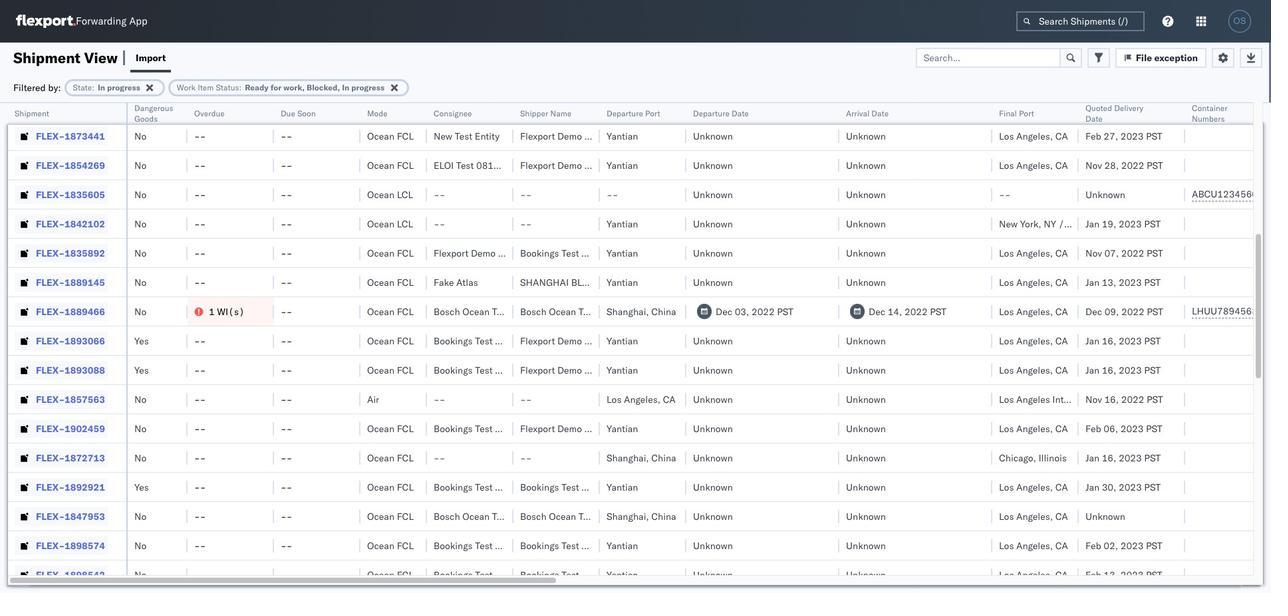 Task type: describe. For each thing, give the bounding box(es) containing it.
ocean fcl for flex-1898574
[[367, 540, 414, 552]]

delivery
[[1114, 103, 1143, 113]]

jan for flex-1842102
[[1086, 218, 1100, 230]]

1 : from the left
[[92, 82, 94, 92]]

los for flex-1835892
[[999, 247, 1014, 259]]

081801
[[476, 159, 511, 171]]

pst right "24,"
[[774, 101, 791, 113]]

flex- for 1846748
[[36, 101, 65, 113]]

shenzhen,
[[607, 101, 651, 113]]

03,
[[735, 306, 749, 318]]

flexport for 1893066
[[520, 335, 555, 347]]

1835892
[[65, 247, 105, 259]]

05,
[[888, 101, 902, 113]]

flex-1842102
[[36, 218, 105, 230]]

yes for flex-1892921
[[134, 481, 149, 493]]

shipper for flex-1892921
[[582, 481, 614, 493]]

2 in from the left
[[342, 82, 349, 92]]

dangerous
[[134, 103, 173, 113]]

os button
[[1225, 6, 1255, 37]]

consignee for flex-1893066
[[495, 335, 540, 347]]

3 resize handle column header from the left
[[258, 103, 274, 593]]

dangerous goods
[[134, 103, 173, 124]]

2023 for flex-1898574
[[1121, 540, 1144, 552]]

feb for feb 02, 2023 pst
[[1086, 540, 1101, 552]]

jan for flex-1892921
[[1086, 481, 1100, 493]]

container numbers button
[[1185, 100, 1258, 124]]

ca for flex-1854269
[[1055, 159, 1068, 171]]

1872713
[[65, 452, 105, 464]]

flex-1872713
[[36, 452, 105, 464]]

ceau7522281, hl
[[1192, 100, 1271, 112]]

feb for feb 13, 2023 pst
[[1086, 569, 1101, 581]]

ca for flex-1892921
[[1055, 481, 1068, 493]]

feb 27, 2023 pst
[[1086, 130, 1162, 142]]

1889466
[[65, 306, 105, 318]]

flex-1857563
[[36, 393, 105, 405]]

14,
[[888, 306, 902, 318]]

forwarding
[[76, 15, 127, 28]]

state
[[73, 82, 92, 92]]

jan 16, 2023 pst for flex-1872713
[[1086, 452, 1161, 464]]

feb for feb 27, 2023 pst
[[1086, 130, 1101, 142]]

flex-1893066 button
[[15, 332, 108, 350]]

wi(s) for flex-1889466
[[217, 306, 245, 318]]

shipment for shipment
[[15, 108, 49, 118]]

ca for flex-1902459
[[1055, 423, 1068, 435]]

Search Shipments (/) text field
[[1016, 11, 1145, 31]]

ocean for 1893088
[[367, 364, 394, 376]]

dec for dec 03, 2022 pst
[[716, 306, 732, 318]]

atlas
[[456, 276, 478, 288]]

bluetech
[[571, 276, 619, 288]]

ocean fcl for flex-1873441
[[367, 130, 414, 142]]

flexport for 1893088
[[520, 364, 555, 376]]

pst for flex-1854269
[[1147, 159, 1163, 171]]

resize handle column header for dangerous goods
[[172, 103, 188, 593]]

flex- for 1898542
[[36, 569, 65, 581]]

flex-1873441 button
[[15, 127, 108, 145]]

shipper for flex-1873441
[[584, 130, 617, 142]]

shipper for flex-1893066
[[584, 335, 617, 347]]

fcl for flex-1898542
[[397, 569, 414, 581]]

ocean for 1898542
[[367, 569, 394, 581]]

departure date button
[[686, 106, 826, 119]]

bookings test consignee for flex-1898574
[[434, 540, 540, 552]]

angeles
[[1016, 393, 1050, 405]]

2022 for 03,
[[752, 306, 775, 318]]

pst right 03,
[[777, 306, 794, 318]]

flex- for 1847953
[[36, 511, 65, 522]]

3 shanghai, china from the top
[[607, 511, 676, 522]]

flex- for 1872713
[[36, 452, 65, 464]]

shipper name button
[[513, 106, 587, 119]]

16, for flex-1893066
[[1102, 335, 1116, 347]]

work item status : ready for work, blocked, in progress
[[177, 82, 384, 92]]

due
[[281, 108, 295, 118]]

ocean lcl for yantian
[[367, 218, 413, 230]]

fcl for flex-1854269
[[397, 159, 414, 171]]

departure for departure date
[[693, 108, 730, 118]]

pst for flex-1889145
[[1144, 276, 1161, 288]]

exception
[[1154, 52, 1198, 64]]

fcl for flex-1846748
[[397, 101, 414, 113]]

ca for flex-1846748
[[1055, 101, 1068, 113]]

yantian for flex-1893088
[[607, 364, 638, 376]]

departure port button
[[600, 106, 673, 119]]

flex-1854269
[[36, 159, 105, 171]]

port for final port
[[1019, 108, 1034, 118]]

resize handle column header for shipment
[[110, 103, 126, 593]]

no for flex-1889145
[[134, 276, 146, 288]]

3 shanghai, from the top
[[607, 511, 649, 522]]

arrival date button
[[839, 106, 979, 119]]

filtered
[[13, 81, 46, 93]]

departure for departure port
[[607, 108, 643, 118]]

quoted
[[1086, 103, 1112, 113]]

jan for flex-1889145
[[1086, 276, 1100, 288]]

date for arrival date
[[872, 108, 889, 118]]

no for flex-1842102
[[134, 218, 146, 230]]

arrival
[[846, 108, 870, 118]]

flex-1854269 button
[[15, 156, 108, 175]]

forwarding app link
[[16, 15, 147, 28]]

flex-1835892 button
[[15, 244, 108, 262]]

ocean for 1902459
[[367, 423, 394, 435]]

1893088
[[65, 364, 105, 376]]

los angeles, ca for 1835892
[[999, 247, 1068, 259]]

shipper for flex-1854269
[[584, 159, 617, 171]]

consignee button
[[427, 106, 500, 119]]

/
[[1059, 218, 1064, 230]]

dec 03, 2022 pst
[[716, 306, 794, 318]]

overdue
[[194, 108, 225, 118]]

resize handle column header for quoted delivery date
[[1169, 103, 1185, 593]]

resize handle column header for mode
[[411, 103, 427, 593]]

angeles, for flex-1873441
[[1016, 130, 1053, 142]]

flex-1889145 button
[[15, 273, 108, 292]]

nov for nov 16, 2022 pst
[[1086, 393, 1102, 405]]

name
[[550, 108, 571, 118]]

flex-1835605 button
[[15, 185, 108, 204]]

los angeles, ca for 1893088
[[999, 364, 1068, 376]]

flex-1847953
[[36, 511, 105, 522]]

feb 13, 2023 pst
[[1086, 569, 1162, 581]]

los for flex-1846748
[[999, 101, 1014, 113]]

los angeles, ca for 1898574
[[999, 540, 1068, 552]]

02,
[[1104, 540, 1118, 552]]

ocean for 1889466
[[367, 306, 394, 318]]

new york, ny / newark, nj
[[999, 218, 1115, 230]]

ceau7522281,
[[1192, 100, 1260, 112]]

no for flex-1873441
[[134, 130, 146, 142]]

los angeles, ca for 1898542
[[999, 569, 1068, 581]]

1 progress from the left
[[107, 82, 140, 92]]

yantian for flex-1835892
[[607, 247, 638, 259]]

consignee for flex-1898542
[[495, 569, 540, 581]]

fcl for flex-1847953
[[397, 511, 414, 522]]

flex-1893088 button
[[15, 361, 108, 379]]

ca for flex-1898542
[[1055, 569, 1068, 581]]

1898574
[[65, 540, 105, 552]]

blocked,
[[307, 82, 340, 92]]

filtered by:
[[13, 81, 61, 93]]

consignee inside button
[[434, 108, 472, 118]]

import button
[[130, 43, 171, 73]]

yantian for flex-1889145
[[607, 276, 638, 288]]

1892921
[[65, 481, 105, 493]]

shipment button
[[8, 106, 113, 119]]

flexport demo shipper co. for 1893088
[[520, 364, 633, 376]]

final port button
[[992, 106, 1066, 119]]

shipment view
[[13, 48, 118, 67]]

2023 for flex-1892921
[[1119, 481, 1142, 493]]

flex- for 1893088
[[36, 364, 65, 376]]

import
[[136, 52, 166, 64]]

flex-1892921 button
[[15, 478, 108, 497]]

los angeles, ca for 1873441
[[999, 130, 1068, 142]]

due soon
[[281, 108, 316, 118]]

2 : from the left
[[239, 82, 242, 92]]

1873441
[[65, 130, 105, 142]]

jan 24, 2023 pst
[[716, 101, 791, 113]]

shipper name
[[520, 108, 571, 118]]

port for departure port
[[645, 108, 660, 118]]

illinois
[[1039, 452, 1067, 464]]

1847953
[[65, 511, 105, 522]]

by:
[[48, 81, 61, 93]]

numbers
[[1192, 114, 1225, 124]]

bookings test consignee for flex-1892921
[[434, 481, 540, 493]]

los angeles, ca for 1846748
[[999, 101, 1068, 113]]

pst for flex-1842102
[[1144, 218, 1161, 230]]

shanghai bluetech co., ltd
[[520, 276, 659, 288]]

ocean for 1873441
[[367, 130, 394, 142]]

soon
[[297, 108, 316, 118]]

flex-1846748
[[36, 101, 105, 113]]

2022 for 16,
[[1121, 393, 1144, 405]]

dec 09, 2022 pst
[[1086, 306, 1163, 318]]

flex-1857563 button
[[15, 390, 108, 409]]

1842102
[[65, 218, 105, 230]]

nj
[[1104, 218, 1115, 230]]

16, for flex-1893088
[[1102, 364, 1116, 376]]

co. for 1893066
[[620, 335, 633, 347]]

ocean for 1835605
[[367, 189, 394, 201]]

status
[[216, 82, 239, 92]]

consignee for flex-1892921
[[495, 481, 540, 493]]

bookings test consignee for flex-1893088
[[434, 364, 540, 376]]

angeles, for flex-1902459
[[1016, 423, 1053, 435]]



Task type: vqa. For each thing, say whether or not it's contained in the screenshot.
Quoted Delivery Date button
yes



Task type: locate. For each thing, give the bounding box(es) containing it.
flex- down flex-1898574 button
[[36, 569, 65, 581]]

ocean fcl for flex-1892921
[[367, 481, 414, 493]]

flex- down flex-1893066 button
[[36, 364, 65, 376]]

dec for dec 14, 2022 pst
[[869, 306, 885, 318]]

nov left 28,
[[1086, 159, 1102, 171]]

2023 down feb 02, 2023 pst
[[1121, 569, 1144, 581]]

2023 down dec 09, 2022 pst
[[1119, 335, 1142, 347]]

flex- down flex-1842102 button
[[36, 247, 65, 259]]

1 horizontal spatial progress
[[351, 82, 384, 92]]

ocean fcl for flex-1898542
[[367, 569, 414, 581]]

flex-1898542 button
[[15, 566, 108, 584]]

ca for flex-1893088
[[1055, 364, 1068, 376]]

6 flex- from the top
[[36, 247, 65, 259]]

2023 up dec 09, 2022 pst
[[1119, 276, 1142, 288]]

2023 right 27,
[[1121, 130, 1144, 142]]

pst for flex-1892921
[[1144, 481, 1161, 493]]

yantian for flex-1892921
[[607, 481, 638, 493]]

3 ocean fcl from the top
[[367, 159, 414, 171]]

los for flex-1873441
[[999, 130, 1014, 142]]

19,
[[1102, 218, 1116, 230]]

quoted delivery date
[[1086, 103, 1143, 124]]

jan for flex-1893066
[[1086, 335, 1100, 347]]

2022 right 28,
[[1121, 159, 1144, 171]]

2023 right nj
[[1119, 218, 1142, 230]]

arrival date
[[846, 108, 889, 118]]

5 yantian from the top
[[607, 276, 638, 288]]

0 horizontal spatial dec
[[716, 306, 732, 318]]

27,
[[1104, 130, 1118, 142]]

0 vertical spatial 1 wi(s)
[[209, 101, 245, 113]]

0 vertical spatial shipment
[[13, 48, 81, 67]]

nov 05, 2022 pdt
[[869, 101, 947, 113]]

1 horizontal spatial :
[[239, 82, 242, 92]]

shipment up by:
[[13, 48, 81, 67]]

3 no from the top
[[134, 159, 146, 171]]

2 ocean lcl from the top
[[367, 218, 413, 230]]

1 horizontal spatial departure
[[693, 108, 730, 118]]

jan up "international"
[[1086, 364, 1100, 376]]

flex-1898542
[[36, 569, 105, 581]]

10 no from the top
[[134, 423, 146, 435]]

9 ocean fcl from the top
[[367, 423, 414, 435]]

1 jan 16, 2023 pst from the top
[[1086, 335, 1161, 347]]

13 no from the top
[[134, 540, 146, 552]]

feb down feb 02, 2023 pst
[[1086, 569, 1101, 581]]

2 dec from the left
[[869, 306, 885, 318]]

8 ocean fcl from the top
[[367, 364, 414, 376]]

yes right 1892921
[[134, 481, 149, 493]]

flex- for 1873441
[[36, 130, 65, 142]]

2022 for 14,
[[905, 306, 928, 318]]

dec for dec 09, 2022 pst
[[1086, 306, 1102, 318]]

1854269
[[65, 159, 105, 171]]

file exception button
[[1115, 48, 1207, 68], [1115, 48, 1207, 68]]

departure right "name"
[[607, 108, 643, 118]]

co. for 1873441
[[620, 130, 633, 142]]

yes
[[134, 335, 149, 347], [134, 364, 149, 376], [134, 481, 149, 493]]

pst up dec 09, 2022 pst
[[1144, 276, 1161, 288]]

jan left 30,
[[1086, 481, 1100, 493]]

departure left "24,"
[[693, 108, 730, 118]]

los for flex-1857563
[[999, 393, 1014, 405]]

2023 for flex-1873441
[[1121, 130, 1144, 142]]

nov for nov 28, 2022 pst
[[1086, 159, 1102, 171]]

flex- for 1902459
[[36, 423, 65, 435]]

0 horizontal spatial :
[[92, 82, 94, 92]]

los angeles, ca for 1847953
[[999, 511, 1068, 522]]

0 horizontal spatial port
[[645, 108, 660, 118]]

6 ocean fcl from the top
[[367, 306, 414, 318]]

1857563
[[65, 393, 105, 405]]

in right blocked,
[[342, 82, 349, 92]]

pst down feb 02, 2023 pst
[[1146, 569, 1162, 581]]

1 bookings test shipper china from the top
[[520, 481, 642, 493]]

resize handle column header for arrival date
[[976, 103, 992, 593]]

airport
[[1109, 393, 1138, 405]]

1 resize handle column header from the left
[[110, 103, 126, 593]]

pst right 14,
[[930, 306, 946, 318]]

flex- down flex-1854269 button at the top of page
[[36, 189, 65, 201]]

los angeles international airport
[[999, 393, 1138, 405]]

dec left 03,
[[716, 306, 732, 318]]

feb left 02,
[[1086, 540, 1101, 552]]

test
[[492, 101, 510, 113], [579, 101, 596, 113], [455, 130, 472, 142], [456, 159, 474, 171], [562, 247, 579, 259], [492, 306, 510, 318], [579, 306, 596, 318], [475, 335, 493, 347], [475, 364, 493, 376], [475, 423, 493, 435], [475, 481, 493, 493], [562, 481, 579, 493], [492, 511, 510, 522], [579, 511, 596, 522], [475, 540, 493, 552], [562, 540, 579, 552], [475, 569, 493, 581], [562, 569, 579, 581]]

5 no from the top
[[134, 218, 146, 230]]

1 ocean lcl from the top
[[367, 189, 413, 201]]

-
[[281, 101, 286, 113], [286, 101, 292, 113], [194, 130, 200, 142], [200, 130, 206, 142], [281, 130, 286, 142], [286, 130, 292, 142], [194, 159, 200, 171], [200, 159, 206, 171], [281, 159, 286, 171], [286, 159, 292, 171], [194, 189, 200, 201], [200, 189, 206, 201], [281, 189, 286, 201], [286, 189, 292, 201], [434, 189, 439, 201], [439, 189, 445, 201], [520, 189, 526, 201], [526, 189, 532, 201], [607, 189, 612, 201], [612, 189, 618, 201], [999, 189, 1005, 201], [1005, 189, 1011, 201], [194, 218, 200, 230], [200, 218, 206, 230], [281, 218, 286, 230], [286, 218, 292, 230], [434, 218, 439, 230], [439, 218, 445, 230], [520, 218, 526, 230], [526, 218, 532, 230], [194, 247, 200, 259], [200, 247, 206, 259], [281, 247, 286, 259], [286, 247, 292, 259], [194, 276, 200, 288], [200, 276, 206, 288], [281, 276, 286, 288], [286, 276, 292, 288], [281, 306, 286, 318], [286, 306, 292, 318], [194, 335, 200, 347], [200, 335, 206, 347], [281, 335, 286, 347], [286, 335, 292, 347], [194, 364, 200, 376], [200, 364, 206, 376], [281, 364, 286, 376], [286, 364, 292, 376], [194, 393, 200, 405], [200, 393, 206, 405], [281, 393, 286, 405], [286, 393, 292, 405], [434, 393, 439, 405], [439, 393, 445, 405], [520, 393, 526, 405], [526, 393, 532, 405], [194, 423, 200, 435], [200, 423, 206, 435], [281, 423, 286, 435], [286, 423, 292, 435], [194, 452, 200, 464], [200, 452, 206, 464], [281, 452, 286, 464], [286, 452, 292, 464], [434, 452, 439, 464], [439, 452, 445, 464], [520, 452, 526, 464], [526, 452, 532, 464], [194, 481, 200, 493], [200, 481, 206, 493], [281, 481, 286, 493], [286, 481, 292, 493], [194, 511, 200, 522], [200, 511, 206, 522], [281, 511, 286, 522], [286, 511, 292, 522], [194, 540, 200, 552], [200, 540, 206, 552], [281, 540, 286, 552], [286, 540, 292, 552], [194, 569, 200, 581], [200, 569, 206, 581], [281, 569, 286, 581], [286, 569, 292, 581]]

0 horizontal spatial in
[[98, 82, 105, 92]]

0 horizontal spatial departure
[[607, 108, 643, 118]]

no for flex-1889466
[[134, 306, 146, 318]]

1 horizontal spatial dec
[[869, 306, 885, 318]]

flex- down flex-1889145 button at the left top of the page
[[36, 306, 65, 318]]

2 yes from the top
[[134, 364, 149, 376]]

shipment down filtered
[[15, 108, 49, 118]]

ocean fcl for flex-1889466
[[367, 306, 414, 318]]

jan 16, 2023 pst up jan 30, 2023 pst
[[1086, 452, 1161, 464]]

departure date
[[693, 108, 749, 118]]

14 ocean fcl from the top
[[367, 569, 414, 581]]

mode button
[[361, 106, 414, 119]]

2 fcl from the top
[[397, 130, 414, 142]]

1 yantian from the top
[[607, 130, 638, 142]]

ca
[[1055, 101, 1068, 113], [1055, 130, 1068, 142], [1055, 159, 1068, 171], [1055, 247, 1068, 259], [1055, 276, 1068, 288], [1055, 306, 1068, 318], [1055, 335, 1068, 347], [1055, 364, 1068, 376], [663, 393, 676, 405], [1055, 423, 1068, 435], [1055, 481, 1068, 493], [1055, 511, 1068, 522], [1055, 540, 1068, 552], [1055, 569, 1068, 581]]

2 horizontal spatial date
[[1086, 114, 1103, 124]]

1 vertical spatial wi(s)
[[217, 306, 245, 318]]

7 ocean fcl from the top
[[367, 335, 414, 347]]

los for flex-1854269
[[999, 159, 1014, 171]]

ue
[[1263, 305, 1271, 317]]

eloi test 081801
[[434, 159, 511, 171]]

2022 right 14,
[[905, 306, 928, 318]]

pst down quoted delivery date button
[[1146, 130, 1162, 142]]

0 vertical spatial 13,
[[1102, 276, 1116, 288]]

china
[[653, 101, 678, 113], [651, 306, 676, 318], [651, 452, 676, 464], [617, 481, 642, 493], [651, 511, 676, 522], [617, 540, 642, 552], [617, 569, 642, 581]]

1 fcl from the top
[[397, 101, 414, 113]]

13, down 02,
[[1104, 569, 1118, 581]]

mode
[[367, 108, 388, 118]]

1 departure from the left
[[607, 108, 643, 118]]

jan 16, 2023 pst down dec 09, 2022 pst
[[1086, 335, 1161, 347]]

lcl for --
[[397, 189, 413, 201]]

pst up feb 13, 2023 pst
[[1146, 540, 1162, 552]]

2022 right "05,"
[[904, 101, 928, 113]]

7 no from the top
[[134, 276, 146, 288]]

flex- for 1892921
[[36, 481, 65, 493]]

1 vertical spatial new
[[999, 218, 1018, 230]]

yantian for flex-1854269
[[607, 159, 638, 171]]

16, up 30,
[[1102, 452, 1116, 464]]

pst right 09,
[[1147, 306, 1163, 318]]

flexport
[[520, 130, 555, 142], [520, 159, 555, 171], [434, 247, 468, 259], [520, 335, 555, 347], [520, 364, 555, 376], [520, 423, 555, 435]]

shenzhen, china
[[607, 101, 678, 113]]

date inside quoted delivery date
[[1086, 114, 1103, 124]]

28,
[[1104, 159, 1119, 171]]

app
[[129, 15, 147, 28]]

state : in progress
[[73, 82, 140, 92]]

lhuu7894563, ue
[[1192, 305, 1271, 317]]

3 flex- from the top
[[36, 159, 65, 171]]

10 ocean fcl from the top
[[367, 452, 414, 464]]

2 1 from the top
[[209, 306, 215, 318]]

los for flex-1902459
[[999, 423, 1014, 435]]

port
[[645, 108, 660, 118], [1019, 108, 1034, 118]]

1 vertical spatial shipment
[[15, 108, 49, 118]]

1 vertical spatial ocean lcl
[[367, 218, 413, 230]]

in right state
[[98, 82, 105, 92]]

9 flex- from the top
[[36, 335, 65, 347]]

container
[[1192, 103, 1228, 113]]

flex- inside button
[[36, 393, 65, 405]]

9 yantian from the top
[[607, 481, 638, 493]]

0 vertical spatial lcl
[[397, 189, 413, 201]]

1 vertical spatial bookings test shipper china
[[520, 540, 642, 552]]

2023
[[749, 101, 772, 113], [1121, 130, 1144, 142], [1119, 218, 1142, 230], [1119, 276, 1142, 288], [1119, 335, 1142, 347], [1119, 364, 1142, 376], [1121, 423, 1144, 435], [1119, 452, 1142, 464], [1119, 481, 1142, 493], [1121, 540, 1144, 552], [1121, 569, 1144, 581]]

entity
[[475, 130, 500, 142]]

1 no from the top
[[134, 101, 146, 113]]

ocean for 1893066
[[367, 335, 394, 347]]

resize handle column header
[[110, 103, 126, 593], [172, 103, 188, 593], [258, 103, 274, 593], [345, 103, 361, 593], [411, 103, 427, 593], [498, 103, 513, 593], [584, 103, 600, 593], [670, 103, 686, 593], [823, 103, 839, 593], [976, 103, 992, 593], [1063, 103, 1079, 593], [1169, 103, 1185, 593]]

2023 right 06,
[[1121, 423, 1144, 435]]

17 flex- from the top
[[36, 569, 65, 581]]

flexport demo shipper co. for 1902459
[[520, 423, 633, 435]]

angeles, for flex-1846748
[[1016, 101, 1053, 113]]

shanghai, china for jan
[[607, 452, 676, 464]]

flex- down flex-1893088 button
[[36, 393, 65, 405]]

departure port
[[607, 108, 660, 118]]

date for departure date
[[732, 108, 749, 118]]

2023 right 02,
[[1121, 540, 1144, 552]]

flex- down by:
[[36, 101, 65, 113]]

9 fcl from the top
[[397, 423, 414, 435]]

flexport demo shipper co.
[[520, 130, 633, 142], [520, 159, 633, 171], [434, 247, 546, 259], [520, 335, 633, 347], [520, 364, 633, 376], [520, 423, 633, 435]]

angeles,
[[1016, 101, 1053, 113], [1016, 130, 1053, 142], [1016, 159, 1053, 171], [1016, 247, 1053, 259], [1016, 276, 1053, 288], [1016, 306, 1053, 318], [1016, 335, 1053, 347], [1016, 364, 1053, 376], [624, 393, 661, 405], [1016, 423, 1053, 435], [1016, 481, 1053, 493], [1016, 511, 1053, 522], [1016, 540, 1053, 552], [1016, 569, 1053, 581]]

dec left 09,
[[1086, 306, 1102, 318]]

flex-1873441
[[36, 130, 105, 142]]

pst right 'airport'
[[1147, 393, 1163, 405]]

11 ocean fcl from the top
[[367, 481, 414, 493]]

progress up dangerous
[[107, 82, 140, 92]]

in
[[98, 82, 105, 92], [342, 82, 349, 92]]

progress up mode at top
[[351, 82, 384, 92]]

flex-1846748 button
[[15, 97, 108, 116]]

nov left 07,
[[1086, 247, 1102, 259]]

pst down feb 06, 2023 pst
[[1144, 452, 1161, 464]]

pst for flex-1835892
[[1147, 247, 1163, 259]]

fake
[[434, 276, 454, 288]]

2 jan 16, 2023 pst from the top
[[1086, 364, 1161, 376]]

item
[[198, 82, 214, 92]]

2 ocean fcl from the top
[[367, 130, 414, 142]]

2022 up feb 06, 2023 pst
[[1121, 393, 1144, 405]]

pst down dec 09, 2022 pst
[[1144, 335, 1161, 347]]

ocean fcl for flex-1893066
[[367, 335, 414, 347]]

2022 for 07,
[[1121, 247, 1144, 259]]

1 wi(s)
[[209, 101, 245, 113], [209, 306, 245, 318]]

0 horizontal spatial date
[[732, 108, 749, 118]]

ready
[[245, 82, 269, 92]]

30,
[[1102, 481, 1116, 493]]

work
[[177, 82, 196, 92]]

flex-1892921
[[36, 481, 105, 493]]

ocean for 1889145
[[367, 276, 394, 288]]

no for flex-1847953
[[134, 511, 146, 522]]

fcl for flex-1902459
[[397, 423, 414, 435]]

1893066
[[65, 335, 105, 347]]

16, for flex-1872713
[[1102, 452, 1116, 464]]

shipper for flex-1893088
[[584, 364, 617, 376]]

ca for flex-1873441
[[1055, 130, 1068, 142]]

8 flex- from the top
[[36, 306, 65, 318]]

jan 16, 2023 pst for flex-1893066
[[1086, 335, 1161, 347]]

2 yantian from the top
[[607, 159, 638, 171]]

los angeles, ca for 1892921
[[999, 481, 1068, 493]]

4 flex- from the top
[[36, 189, 65, 201]]

5 resize handle column header from the left
[[411, 103, 427, 593]]

ocean fcl for flex-1902459
[[367, 423, 414, 435]]

shipper inside button
[[520, 108, 548, 118]]

ny
[[1044, 218, 1056, 230]]

fake atlas
[[434, 276, 478, 288]]

fcl for flex-1893066
[[397, 335, 414, 347]]

1 horizontal spatial in
[[342, 82, 349, 92]]

16,
[[1102, 335, 1116, 347], [1102, 364, 1116, 376], [1104, 393, 1119, 405], [1102, 452, 1116, 464]]

los for flex-1898574
[[999, 540, 1014, 552]]

co. for 1854269
[[620, 159, 633, 171]]

new left the "york,"
[[999, 218, 1018, 230]]

1 vertical spatial 1
[[209, 306, 215, 318]]

ocean fcl for flex-1889145
[[367, 276, 414, 288]]

2 feb from the top
[[1086, 423, 1101, 435]]

0 horizontal spatial new
[[434, 130, 452, 142]]

11 fcl from the top
[[397, 481, 414, 493]]

14 flex- from the top
[[36, 481, 65, 493]]

1 horizontal spatial new
[[999, 218, 1018, 230]]

yes right the 1893088 on the bottom left of the page
[[134, 364, 149, 376]]

bosch ocean test
[[434, 101, 510, 113], [520, 101, 596, 113], [434, 306, 510, 318], [520, 306, 596, 318], [434, 511, 510, 522], [520, 511, 596, 522]]

1 in from the left
[[98, 82, 105, 92]]

international
[[1052, 393, 1106, 405]]

flex- up flex-1893088 button
[[36, 335, 65, 347]]

pst right 30,
[[1144, 481, 1161, 493]]

1 port from the left
[[645, 108, 660, 118]]

view
[[84, 48, 118, 67]]

ocean for 1872713
[[367, 452, 394, 464]]

11 flex- from the top
[[36, 393, 65, 405]]

2023 right "24,"
[[749, 101, 772, 113]]

13 ocean fcl from the top
[[367, 540, 414, 552]]

jan down dec 09, 2022 pst
[[1086, 335, 1100, 347]]

wi(s) for flex-1846748
[[217, 101, 245, 113]]

0 vertical spatial ocean lcl
[[367, 189, 413, 201]]

2 departure from the left
[[693, 108, 730, 118]]

no for flex-1835605
[[134, 189, 146, 201]]

consignee
[[434, 108, 472, 118], [582, 247, 626, 259], [495, 335, 540, 347], [495, 364, 540, 376], [495, 423, 540, 435], [495, 481, 540, 493], [495, 540, 540, 552], [495, 569, 540, 581]]

1 horizontal spatial date
[[872, 108, 889, 118]]

new up eloi
[[434, 130, 452, 142]]

7 flex- from the top
[[36, 276, 65, 288]]

16, up 'airport'
[[1102, 364, 1116, 376]]

2023 down feb 06, 2023 pst
[[1119, 452, 1142, 464]]

12 no from the top
[[134, 511, 146, 522]]

no for flex-1872713
[[134, 452, 146, 464]]

flex-1893066
[[36, 335, 105, 347]]

flex- for 1842102
[[36, 218, 65, 230]]

1 vertical spatial 13,
[[1104, 569, 1118, 581]]

0 vertical spatial shanghai,
[[607, 306, 649, 318]]

flex- for 1835605
[[36, 189, 65, 201]]

7 resize handle column header from the left
[[584, 103, 600, 593]]

6 fcl from the top
[[397, 306, 414, 318]]

12 flex- from the top
[[36, 423, 65, 435]]

flex- up flex-1898542 button
[[36, 540, 65, 552]]

flexport. image
[[16, 15, 76, 28]]

1 shanghai, from the top
[[607, 306, 649, 318]]

nov for nov 07, 2022 pst
[[1086, 247, 1102, 259]]

7 yantian from the top
[[607, 364, 638, 376]]

2023 right 30,
[[1119, 481, 1142, 493]]

shipment inside button
[[15, 108, 49, 118]]

10 yantian from the top
[[607, 540, 638, 552]]

flex-1872713 button
[[15, 449, 108, 467]]

2023 up the nov 16, 2022 pst
[[1119, 364, 1142, 376]]

2 wi(s) from the top
[[217, 306, 245, 318]]

2 shanghai, china from the top
[[607, 452, 676, 464]]

ocean fcl for flex-1893088
[[367, 364, 414, 376]]

5 ocean fcl from the top
[[367, 276, 414, 288]]

yantian for flex-1902459
[[607, 423, 638, 435]]

1 vertical spatial jan 16, 2023 pst
[[1086, 364, 1161, 376]]

2 vertical spatial bookings test shipper china
[[520, 569, 642, 581]]

feb 06, 2023 pst
[[1086, 423, 1162, 435]]

2 port from the left
[[1019, 108, 1034, 118]]

1 vertical spatial yes
[[134, 364, 149, 376]]

jan 16, 2023 pst up 'airport'
[[1086, 364, 1161, 376]]

pst for flex-1898542
[[1146, 569, 1162, 581]]

ocean
[[367, 101, 394, 113], [462, 101, 490, 113], [549, 101, 576, 113], [367, 130, 394, 142], [367, 159, 394, 171], [367, 189, 394, 201], [367, 218, 394, 230], [367, 247, 394, 259], [367, 276, 394, 288], [367, 306, 394, 318], [462, 306, 490, 318], [549, 306, 576, 318], [367, 335, 394, 347], [367, 364, 394, 376], [367, 423, 394, 435], [367, 452, 394, 464], [367, 481, 394, 493], [367, 511, 394, 522], [462, 511, 490, 522], [549, 511, 576, 522], [367, 540, 394, 552], [367, 569, 394, 581]]

dec 14, 2022 pst
[[869, 306, 946, 318]]

jan left 19,
[[1086, 218, 1100, 230]]

flex- for 1889466
[[36, 306, 65, 318]]

file
[[1136, 52, 1152, 64]]

flex- up flex-1847953 button
[[36, 481, 65, 493]]

ocean fcl for flex-1872713
[[367, 452, 414, 464]]

dec left 14,
[[869, 306, 885, 318]]

14 no from the top
[[134, 569, 146, 581]]

3 feb from the top
[[1086, 540, 1101, 552]]

new test entity
[[434, 130, 500, 142]]

Search... text field
[[916, 48, 1061, 68]]

3 yes from the top
[[134, 481, 149, 493]]

new for new test entity
[[434, 130, 452, 142]]

ocean fcl
[[367, 101, 414, 113], [367, 130, 414, 142], [367, 159, 414, 171], [367, 247, 414, 259], [367, 276, 414, 288], [367, 306, 414, 318], [367, 335, 414, 347], [367, 364, 414, 376], [367, 423, 414, 435], [367, 452, 414, 464], [367, 481, 414, 493], [367, 511, 414, 522], [367, 540, 414, 552], [367, 569, 414, 581]]

3 yantian from the top
[[607, 218, 638, 230]]

10 flex- from the top
[[36, 364, 65, 376]]

flex- up flex-1898574 button
[[36, 511, 65, 522]]

jan
[[716, 101, 730, 113], [1086, 218, 1100, 230], [1086, 276, 1100, 288], [1086, 335, 1100, 347], [1086, 364, 1100, 376], [1086, 452, 1100, 464], [1086, 481, 1100, 493]]

2022 right 07,
[[1121, 247, 1144, 259]]

flex-1842102 button
[[15, 215, 108, 233]]

0 vertical spatial yes
[[134, 335, 149, 347]]

nov left "05,"
[[869, 101, 885, 113]]

flex-
[[36, 101, 65, 113], [36, 130, 65, 142], [36, 159, 65, 171], [36, 189, 65, 201], [36, 218, 65, 230], [36, 247, 65, 259], [36, 276, 65, 288], [36, 306, 65, 318], [36, 335, 65, 347], [36, 364, 65, 376], [36, 393, 65, 405], [36, 423, 65, 435], [36, 452, 65, 464], [36, 481, 65, 493], [36, 511, 65, 522], [36, 540, 65, 552], [36, 569, 65, 581]]

jan right illinois
[[1086, 452, 1100, 464]]

1 yes from the top
[[134, 335, 149, 347]]

flex- down shipment button
[[36, 130, 65, 142]]

ca for flex-1889145
[[1055, 276, 1068, 288]]

1 wi(s) for 1846748
[[209, 101, 245, 113]]

09,
[[1105, 306, 1119, 318]]

8 no from the top
[[134, 306, 146, 318]]

0 vertical spatial new
[[434, 130, 452, 142]]

lhuu7894563,
[[1192, 305, 1261, 317]]

los for flex-1898542
[[999, 569, 1014, 581]]

: left ready
[[239, 82, 242, 92]]

demo for 1902459
[[557, 423, 582, 435]]

jan left "24,"
[[716, 101, 730, 113]]

1 horizontal spatial port
[[1019, 108, 1034, 118]]

bookings test shipper china for flex-1898574
[[520, 540, 642, 552]]

4 no from the top
[[134, 189, 146, 201]]

1 vertical spatial shanghai, china
[[607, 452, 676, 464]]

1 ocean fcl from the top
[[367, 101, 414, 113]]

nov left 'airport'
[[1086, 393, 1102, 405]]

flexport for 1873441
[[520, 130, 555, 142]]

6 yantian from the top
[[607, 335, 638, 347]]

feb left 27,
[[1086, 130, 1101, 142]]

2 flex- from the top
[[36, 130, 65, 142]]

12 resize handle column header from the left
[[1169, 103, 1185, 593]]

2022 for 05,
[[904, 101, 928, 113]]

departure inside departure port button
[[607, 108, 643, 118]]

16, for flex-1857563
[[1104, 393, 1119, 405]]

16, down 09,
[[1102, 335, 1116, 347]]

13, down 07,
[[1102, 276, 1116, 288]]

0 vertical spatial 1
[[209, 101, 215, 113]]

los angeles, ca for 1854269
[[999, 159, 1068, 171]]

ca for flex-1835892
[[1055, 247, 1068, 259]]

2022 right 09,
[[1121, 306, 1145, 318]]

jan down nov 07, 2022 pst
[[1086, 276, 1100, 288]]

2 bookings test shipper china from the top
[[520, 540, 642, 552]]

2 no from the top
[[134, 130, 146, 142]]

jan 30, 2023 pst
[[1086, 481, 1161, 493]]

flex-1835892
[[36, 247, 105, 259]]

1 vertical spatial lcl
[[397, 218, 413, 230]]

departure inside the "departure date" button
[[693, 108, 730, 118]]

3 dec from the left
[[1086, 306, 1102, 318]]

nov 28, 2022 pst
[[1086, 159, 1163, 171]]

flex- up flex-1889466 button
[[36, 276, 65, 288]]

pst down feb 27, 2023 pst
[[1147, 159, 1163, 171]]

5 fcl from the top
[[397, 276, 414, 288]]

pst
[[774, 101, 791, 113], [1146, 130, 1162, 142], [1147, 159, 1163, 171], [1144, 218, 1161, 230], [1147, 247, 1163, 259], [1144, 276, 1161, 288], [777, 306, 794, 318], [930, 306, 946, 318], [1147, 306, 1163, 318], [1144, 335, 1161, 347], [1144, 364, 1161, 376], [1147, 393, 1163, 405], [1146, 423, 1162, 435], [1144, 452, 1161, 464], [1144, 481, 1161, 493], [1146, 540, 1162, 552], [1146, 569, 1162, 581]]

2 progress from the left
[[351, 82, 384, 92]]

flex-1835605
[[36, 189, 105, 201]]

4 resize handle column header from the left
[[345, 103, 361, 593]]

pst down jan 19, 2023 pst on the right of the page
[[1147, 247, 1163, 259]]

yantian for flex-1873441
[[607, 130, 638, 142]]

11 resize handle column header from the left
[[1063, 103, 1079, 593]]

9 no from the top
[[134, 393, 146, 405]]

ocean for 1854269
[[367, 159, 394, 171]]

quoted delivery date button
[[1079, 100, 1172, 124]]

8 yantian from the top
[[607, 423, 638, 435]]

2 horizontal spatial dec
[[1086, 306, 1102, 318]]

2 vertical spatial shanghai, china
[[607, 511, 676, 522]]

7 fcl from the top
[[397, 335, 414, 347]]

0 vertical spatial shanghai, china
[[607, 306, 676, 318]]

06,
[[1104, 423, 1118, 435]]

: up 1846748 on the top left of the page
[[92, 82, 94, 92]]

2 shanghai, from the top
[[607, 452, 649, 464]]

flex- inside "button"
[[36, 189, 65, 201]]

0 vertical spatial jan 16, 2023 pst
[[1086, 335, 1161, 347]]

1 dec from the left
[[716, 306, 732, 318]]

flex- inside 'button'
[[36, 423, 65, 435]]

flex- down flex-1835605 "button"
[[36, 218, 65, 230]]

pst for flex-1902459
[[1146, 423, 1162, 435]]

yantian
[[607, 130, 638, 142], [607, 159, 638, 171], [607, 218, 638, 230], [607, 247, 638, 259], [607, 276, 638, 288], [607, 335, 638, 347], [607, 364, 638, 376], [607, 423, 638, 435], [607, 481, 638, 493], [607, 540, 638, 552], [607, 569, 638, 581]]

flex- for 1898574
[[36, 540, 65, 552]]

pst up nov 07, 2022 pst
[[1144, 218, 1161, 230]]

15 flex- from the top
[[36, 511, 65, 522]]

yes right 1893066
[[134, 335, 149, 347]]

1 feb from the top
[[1086, 130, 1101, 142]]

0 vertical spatial wi(s)
[[217, 101, 245, 113]]

1 wi(s) from the top
[[217, 101, 245, 113]]

feb left 06,
[[1086, 423, 1101, 435]]

jan 19, 2023 pst
[[1086, 218, 1161, 230]]

flex- inside button
[[36, 130, 65, 142]]

0 horizontal spatial progress
[[107, 82, 140, 92]]

pst down the nov 16, 2022 pst
[[1146, 423, 1162, 435]]

ca for flex-1847953
[[1055, 511, 1068, 522]]

16 flex- from the top
[[36, 540, 65, 552]]

fcl for flex-1872713
[[397, 452, 414, 464]]

2 1 wi(s) from the top
[[209, 306, 245, 318]]

demo
[[557, 130, 582, 142], [557, 159, 582, 171], [471, 247, 496, 259], [557, 335, 582, 347], [557, 364, 582, 376], [557, 423, 582, 435]]

3 bookings test shipper china from the top
[[520, 569, 642, 581]]

abcu1234560
[[1192, 188, 1258, 200]]

2 vertical spatial shanghai,
[[607, 511, 649, 522]]

1 vertical spatial shanghai,
[[607, 452, 649, 464]]

angeles, for flex-1889145
[[1016, 276, 1053, 288]]

2 vertical spatial yes
[[134, 481, 149, 493]]

12 fcl from the top
[[397, 511, 414, 522]]

flex-1902459
[[36, 423, 105, 435]]

1 1 wi(s) from the top
[[209, 101, 245, 113]]

3 fcl from the top
[[397, 159, 414, 171]]

1 vertical spatial 1 wi(s)
[[209, 306, 245, 318]]

4 fcl from the top
[[397, 247, 414, 259]]

feb 02, 2023 pst
[[1086, 540, 1162, 552]]

1889145
[[65, 276, 105, 288]]

flex- down flex-1902459 'button'
[[36, 452, 65, 464]]

bookings test consignee
[[520, 247, 626, 259], [434, 335, 540, 347], [434, 364, 540, 376], [434, 423, 540, 435], [434, 481, 540, 493], [434, 540, 540, 552], [434, 569, 540, 581]]

0 vertical spatial bookings test shipper china
[[520, 481, 642, 493]]

angeles, for flex-1835892
[[1016, 247, 1053, 259]]

13 fcl from the top
[[397, 540, 414, 552]]

2022 right 03,
[[752, 306, 775, 318]]

flex- down 'flex-1857563' button
[[36, 423, 65, 435]]

16, up 06,
[[1104, 393, 1119, 405]]

10 fcl from the top
[[397, 452, 414, 464]]

flex-1847953 button
[[15, 507, 108, 526]]

2 vertical spatial jan 16, 2023 pst
[[1086, 452, 1161, 464]]

new for new york, ny / newark, nj
[[999, 218, 1018, 230]]

4 yantian from the top
[[607, 247, 638, 259]]

pst for flex-1893088
[[1144, 364, 1161, 376]]

pst up the nov 16, 2022 pst
[[1144, 364, 1161, 376]]

flex- down the flex-1873441 button
[[36, 159, 65, 171]]



